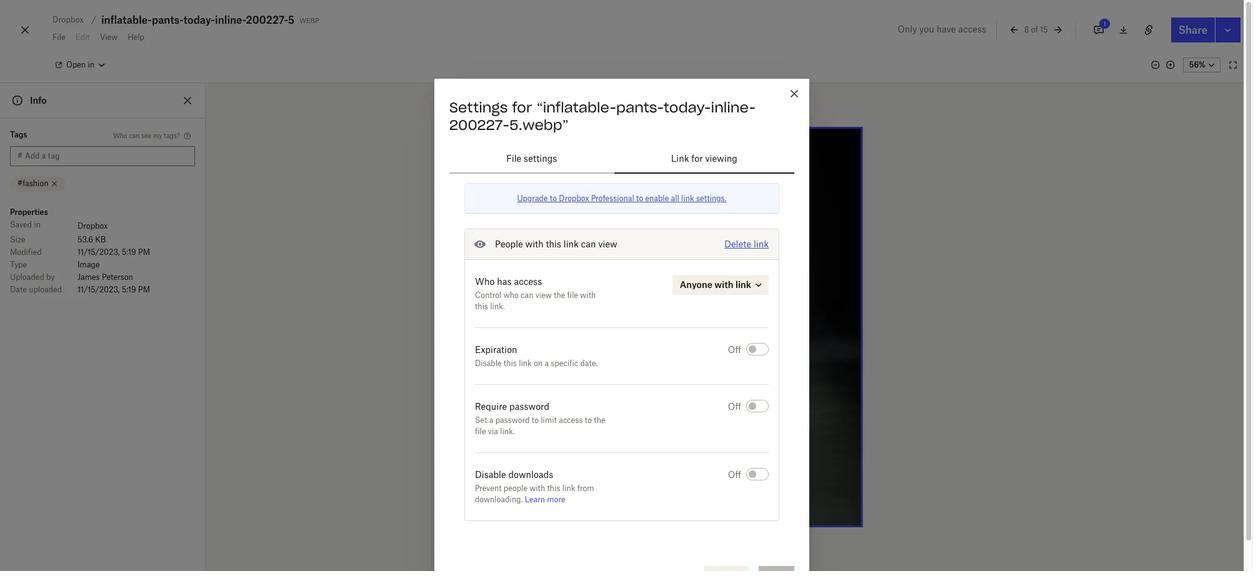 Task type: describe. For each thing, give the bounding box(es) containing it.
delete link link
[[724, 239, 769, 249]]

link inside expiration disable this link on a specific date.
[[519, 359, 532, 368]]

0 vertical spatial pants-
[[152, 14, 184, 26]]

delete
[[724, 239, 751, 249]]

link right all
[[681, 194, 694, 203]]

size
[[10, 235, 25, 244]]

the inside require password set a password to limit access to the file via link.
[[594, 416, 605, 425]]

for for link
[[692, 153, 703, 164]]

of
[[1031, 25, 1038, 34]]

date.
[[580, 359, 598, 368]]

share
[[1179, 24, 1208, 36]]

by
[[46, 273, 55, 282]]

0 vertical spatial inline-
[[215, 14, 246, 26]]

11/15/2023, for kb
[[78, 248, 120, 257]]

people with this link can view
[[495, 239, 617, 249]]

with inside dropdown button
[[715, 279, 733, 290]]

who can see my tags? image
[[183, 131, 193, 141]]

today- inside settings for "inflatable-pants-today-inline- 200227-5.webp"
[[664, 99, 711, 116]]

access inside require password set a password to limit access to the file via link.
[[559, 416, 583, 425]]

settings
[[449, 99, 508, 116]]

settings.
[[696, 194, 727, 203]]

prevent
[[475, 484, 502, 493]]

from
[[577, 484, 594, 493]]

to right upgrade
[[550, 194, 557, 203]]

all
[[671, 194, 679, 203]]

access inside who has access control who can view the file with this link.
[[514, 276, 542, 287]]

pants- inside settings for "inflatable-pants-today-inline- 200227-5.webp"
[[616, 99, 664, 116]]

link for viewing tab
[[614, 144, 794, 174]]

prevent people with this link from downloading.
[[475, 484, 594, 504]]

/
[[91, 14, 96, 25]]

a inside require password set a password to limit access to the file via link.
[[489, 416, 493, 425]]

peterson
[[102, 273, 133, 282]]

date
[[10, 285, 27, 294]]

11/15/2023, for peterson
[[78, 285, 120, 294]]

this inside expiration disable this link on a specific date.
[[504, 359, 517, 368]]

to left limit
[[532, 416, 539, 425]]

8
[[1024, 25, 1029, 34]]

enable
[[645, 194, 669, 203]]

0 horizontal spatial 200227-
[[246, 14, 288, 26]]

link inside dropdown button
[[736, 279, 751, 290]]

uploaded
[[10, 273, 44, 282]]

learn more link
[[525, 495, 565, 504]]

disable downloads
[[475, 469, 553, 480]]

11/15/2023, 5:19 pm for kb
[[78, 248, 150, 257]]

tags?
[[164, 132, 180, 139]]

james
[[78, 273, 100, 282]]

11/15/2023, 5:19 pm for peterson
[[78, 285, 150, 294]]

8 of 15
[[1024, 25, 1048, 34]]

5.webp"
[[509, 116, 569, 134]]

#fashion button
[[10, 176, 66, 191]]

off for password
[[728, 401, 741, 412]]

date uploaded
[[10, 285, 62, 294]]

link
[[671, 153, 689, 164]]

with right people
[[525, 239, 544, 249]]

off for disable
[[728, 344, 741, 355]]

for for settings
[[512, 99, 532, 116]]

who for has
[[475, 276, 495, 287]]

see
[[141, 132, 151, 139]]

#fashion
[[18, 179, 48, 188]]

table containing saved in
[[10, 219, 195, 296]]

saved
[[10, 220, 32, 229]]

"inflatable-
[[537, 99, 616, 116]]

uploaded by
[[10, 273, 55, 282]]

in
[[34, 220, 41, 229]]

to right limit
[[585, 416, 592, 425]]

link for viewing
[[671, 153, 737, 164]]

properties
[[10, 208, 48, 217]]

this inside who has access control who can view the file with this link.
[[475, 302, 488, 311]]

pm for peterson
[[138, 285, 150, 294]]

require password set a password to limit access to the file via link.
[[475, 401, 605, 436]]

row containing size
[[10, 234, 195, 246]]

require
[[475, 401, 507, 412]]

who can see my tags?
[[113, 132, 180, 139]]

who for can
[[113, 132, 127, 139]]

tab list inside the settings for "inflatable-pants-today-inline-200227-5.webp" dialog
[[449, 144, 794, 174]]

have
[[937, 24, 956, 34]]

anyone with link
[[680, 279, 751, 290]]

5:19 for 53.6 kb
[[122, 248, 136, 257]]

link. inside require password set a password to limit access to the file via link.
[[500, 427, 515, 436]]

expiration disable this link on a specific date.
[[475, 344, 598, 368]]

view inside who has access control who can view the file with this link.
[[535, 291, 552, 300]]

row containing saved in
[[10, 219, 195, 234]]

file settings
[[506, 153, 557, 164]]

inline- inside settings for "inflatable-pants-today-inline- 200227-5.webp"
[[711, 99, 756, 116]]

link for viewing tab panel
[[449, 183, 794, 551]]

0 vertical spatial view
[[598, 239, 617, 249]]

upgrade to dropbox professional to enable all link settings.
[[517, 194, 727, 203]]

5:19 for james peterson
[[122, 285, 136, 294]]

row containing modified
[[10, 246, 195, 259]]

file inside require password set a password to limit access to the file via link.
[[475, 427, 486, 436]]

type
[[10, 260, 27, 269]]

info
[[30, 95, 47, 106]]

1 vertical spatial can
[[581, 239, 596, 249]]

set
[[475, 416, 487, 425]]

53.6 kb
[[78, 235, 106, 244]]

who
[[504, 291, 519, 300]]

with inside prevent people with this link from downloading.
[[530, 484, 545, 493]]

5
[[288, 14, 295, 26]]

expiration
[[475, 344, 517, 355]]

dropbox inside link for viewing tab panel
[[559, 194, 589, 203]]



Task type: locate. For each thing, give the bounding box(es) containing it.
11/15/2023,
[[78, 248, 120, 257], [78, 285, 120, 294]]

upgrade to dropbox professional to enable all link settings. link
[[517, 194, 727, 203]]

table
[[10, 219, 195, 296]]

who inside who has access control who can view the file with this link.
[[475, 276, 495, 287]]

with right anyone
[[715, 279, 733, 290]]

1 vertical spatial pm
[[138, 285, 150, 294]]

link inside prevent people with this link from downloading.
[[562, 484, 575, 493]]

53.6
[[78, 235, 93, 244]]

11/15/2023, down "james peterson"
[[78, 285, 120, 294]]

200227- left webp
[[246, 14, 288, 26]]

learn
[[525, 495, 545, 504]]

5 row from the top
[[10, 271, 195, 284]]

1 5:19 from the top
[[122, 248, 136, 257]]

2 horizontal spatial access
[[958, 24, 986, 34]]

0 vertical spatial pm
[[138, 248, 150, 257]]

people
[[504, 484, 528, 493]]

1 horizontal spatial inline-
[[711, 99, 756, 116]]

link. inside who has access control who can view the file with this link.
[[490, 302, 505, 311]]

1 vertical spatial view
[[535, 291, 552, 300]]

1 horizontal spatial access
[[559, 416, 583, 425]]

1 horizontal spatial today-
[[664, 99, 711, 116]]

0 horizontal spatial today-
[[184, 14, 215, 26]]

2 off from the top
[[728, 401, 741, 412]]

a right set
[[489, 416, 493, 425]]

0 horizontal spatial access
[[514, 276, 542, 287]]

only
[[898, 24, 917, 34]]

5:19 down peterson
[[122, 285, 136, 294]]

1 off from the top
[[728, 344, 741, 355]]

1 disable from the top
[[475, 359, 502, 368]]

1 horizontal spatial who
[[475, 276, 495, 287]]

200227- up file
[[449, 116, 509, 134]]

james peterson
[[78, 273, 133, 282]]

1 vertical spatial 11/15/2023, 5:19 pm
[[78, 285, 150, 294]]

2 5:19 from the top
[[122, 285, 136, 294]]

this down expiration
[[504, 359, 517, 368]]

inflatable-
[[101, 14, 152, 26]]

can left see
[[129, 132, 140, 139]]

1 vertical spatial dropbox
[[78, 221, 108, 231]]

1 vertical spatial access
[[514, 276, 542, 287]]

the inside who has access control who can view the file with this link.
[[554, 291, 565, 300]]

the right who
[[554, 291, 565, 300]]

1 11/15/2023, 5:19 pm from the top
[[78, 248, 150, 257]]

can inside who has access control who can view the file with this link.
[[521, 291, 533, 300]]

view down professional
[[598, 239, 617, 249]]

row down image
[[10, 271, 195, 284]]

1 vertical spatial today-
[[664, 99, 711, 116]]

11/15/2023, down kb
[[78, 248, 120, 257]]

0 vertical spatial 5:19
[[122, 248, 136, 257]]

row containing type
[[10, 259, 195, 271]]

saved in
[[10, 220, 41, 229]]

0 horizontal spatial who
[[113, 132, 127, 139]]

1 vertical spatial link.
[[500, 427, 515, 436]]

200227-
[[246, 14, 288, 26], [449, 116, 509, 134]]

2 11/15/2023, from the top
[[78, 285, 120, 294]]

link.
[[490, 302, 505, 311], [500, 427, 515, 436]]

6 row from the top
[[10, 284, 195, 296]]

control
[[475, 291, 502, 300]]

0 horizontal spatial for
[[512, 99, 532, 116]]

for right link
[[692, 153, 703, 164]]

my
[[153, 132, 162, 139]]

close left sidebar image
[[180, 93, 195, 108]]

this
[[546, 239, 561, 249], [475, 302, 488, 311], [504, 359, 517, 368], [547, 484, 560, 493]]

3 row from the top
[[10, 246, 195, 259]]

only you have access
[[898, 24, 986, 34]]

0 horizontal spatial pants-
[[152, 14, 184, 26]]

the
[[554, 291, 565, 300], [594, 416, 605, 425]]

0 horizontal spatial file
[[475, 427, 486, 436]]

2 disable from the top
[[475, 469, 506, 480]]

you
[[919, 24, 934, 34]]

tab list containing file settings
[[449, 144, 794, 174]]

1 horizontal spatial view
[[598, 239, 617, 249]]

5:19
[[122, 248, 136, 257], [122, 285, 136, 294]]

to
[[550, 194, 557, 203], [636, 194, 643, 203], [532, 416, 539, 425], [585, 416, 592, 425]]

dropbox up 53.6 kb
[[78, 221, 108, 231]]

link left on
[[519, 359, 532, 368]]

access right have
[[958, 24, 986, 34]]

1 pm from the top
[[138, 248, 150, 257]]

password up via
[[495, 416, 530, 425]]

file settings tab
[[449, 144, 614, 174]]

0 vertical spatial link.
[[490, 302, 505, 311]]

row down dropbox link
[[10, 234, 195, 246]]

inline- up viewing
[[711, 99, 756, 116]]

2 vertical spatial access
[[559, 416, 583, 425]]

downloading.
[[475, 495, 523, 504]]

tags
[[10, 130, 27, 139]]

can
[[129, 132, 140, 139], [581, 239, 596, 249], [521, 291, 533, 300]]

1 vertical spatial 200227-
[[449, 116, 509, 134]]

link right delete
[[754, 239, 769, 249]]

file
[[567, 291, 578, 300], [475, 427, 486, 436]]

downloads
[[508, 469, 553, 480]]

access up who
[[514, 276, 542, 287]]

0 vertical spatial a
[[545, 359, 549, 368]]

for inside tab
[[692, 153, 703, 164]]

pm
[[138, 248, 150, 257], [138, 285, 150, 294]]

view
[[598, 239, 617, 249], [535, 291, 552, 300]]

3 off from the top
[[728, 469, 741, 480]]

to left enable
[[636, 194, 643, 203]]

0 vertical spatial 200227-
[[246, 14, 288, 26]]

disable down expiration
[[475, 359, 502, 368]]

webp
[[300, 14, 319, 25]]

2 row from the top
[[10, 234, 195, 246]]

who has access control who can view the file with this link.
[[475, 276, 596, 311]]

None field
[[0, 0, 96, 14]]

1 vertical spatial inline-
[[711, 99, 756, 116]]

1 vertical spatial password
[[495, 416, 530, 425]]

1 vertical spatial 11/15/2023,
[[78, 285, 120, 294]]

2 vertical spatial can
[[521, 291, 533, 300]]

with down people with this link can view
[[580, 291, 596, 300]]

the right limit
[[594, 416, 605, 425]]

/ inflatable-pants-today-inline-200227-5 webp
[[91, 14, 319, 26]]

1 vertical spatial the
[[594, 416, 605, 425]]

for inside settings for "inflatable-pants-today-inline- 200227-5.webp"
[[512, 99, 532, 116]]

pm for kb
[[138, 248, 150, 257]]

who left see
[[113, 132, 127, 139]]

1 horizontal spatial the
[[594, 416, 605, 425]]

1 horizontal spatial pants-
[[616, 99, 664, 116]]

has
[[497, 276, 512, 287]]

for right settings
[[512, 99, 532, 116]]

link down delete link link
[[736, 279, 751, 290]]

viewing
[[705, 153, 737, 164]]

password up limit
[[509, 401, 549, 412]]

row
[[10, 219, 195, 234], [10, 234, 195, 246], [10, 246, 195, 259], [10, 259, 195, 271], [10, 271, 195, 284], [10, 284, 195, 296]]

1 vertical spatial file
[[475, 427, 486, 436]]

specific
[[551, 359, 578, 368]]

access right limit
[[559, 416, 583, 425]]

access
[[958, 24, 986, 34], [514, 276, 542, 287], [559, 416, 583, 425]]

row up "james peterson"
[[10, 259, 195, 271]]

on
[[534, 359, 543, 368]]

1 vertical spatial off
[[728, 401, 741, 412]]

kb
[[95, 235, 106, 244]]

row containing uploaded by
[[10, 271, 195, 284]]

1 vertical spatial for
[[692, 153, 703, 164]]

0 vertical spatial the
[[554, 291, 565, 300]]

0 vertical spatial 11/15/2023,
[[78, 248, 120, 257]]

settings for "inflatable-pants-today-inline- 200227-5.webp"
[[449, 99, 756, 134]]

more
[[547, 495, 565, 504]]

anyone with link button
[[672, 275, 769, 295]]

learn more
[[525, 495, 565, 504]]

row down "james peterson"
[[10, 284, 195, 296]]

row down kb
[[10, 246, 195, 259]]

0 vertical spatial today-
[[184, 14, 215, 26]]

tab list
[[449, 144, 794, 174]]

4 row from the top
[[10, 259, 195, 271]]

professional
[[591, 194, 634, 203]]

#
[[18, 151, 23, 161]]

share button
[[1171, 18, 1215, 43]]

upgrade
[[517, 194, 548, 203]]

can right who
[[521, 291, 533, 300]]

1 vertical spatial pants-
[[616, 99, 664, 116]]

0 horizontal spatial a
[[489, 416, 493, 425]]

settings for "inflatable-pants-today-inline-200227-5.webp" dialog
[[434, 79, 809, 571]]

1 horizontal spatial file
[[567, 291, 578, 300]]

link. down "control"
[[490, 302, 505, 311]]

0 vertical spatial 11/15/2023, 5:19 pm
[[78, 248, 150, 257]]

0 vertical spatial for
[[512, 99, 532, 116]]

a
[[545, 359, 549, 368], [489, 416, 493, 425]]

with
[[525, 239, 544, 249], [715, 279, 733, 290], [580, 291, 596, 300], [530, 484, 545, 493]]

1 horizontal spatial a
[[545, 359, 549, 368]]

5:19 up peterson
[[122, 248, 136, 257]]

this up more
[[547, 484, 560, 493]]

15
[[1040, 25, 1048, 34]]

0 vertical spatial disable
[[475, 359, 502, 368]]

11/15/2023, 5:19 pm down peterson
[[78, 285, 150, 294]]

2 11/15/2023, 5:19 pm from the top
[[78, 285, 150, 294]]

link up who has access control who can view the file with this link.
[[564, 239, 579, 249]]

disable inside expiration disable this link on a specific date.
[[475, 359, 502, 368]]

anyone
[[680, 279, 712, 290]]

link up more
[[562, 484, 575, 493]]

0 horizontal spatial dropbox
[[78, 221, 108, 231]]

1 vertical spatial a
[[489, 416, 493, 425]]

modified
[[10, 248, 42, 257]]

this right people
[[546, 239, 561, 249]]

1 horizontal spatial dropbox
[[559, 194, 589, 203]]

who up "control"
[[475, 276, 495, 287]]

1 vertical spatial disable
[[475, 469, 506, 480]]

this inside prevent people with this link from downloading.
[[547, 484, 560, 493]]

people
[[495, 239, 523, 249]]

with up learn
[[530, 484, 545, 493]]

0 vertical spatial password
[[509, 401, 549, 412]]

1 row from the top
[[10, 219, 195, 234]]

off
[[728, 344, 741, 355], [728, 401, 741, 412], [728, 469, 741, 480]]

disable
[[475, 359, 502, 368], [475, 469, 506, 480]]

close image
[[18, 20, 33, 40]]

1 horizontal spatial 200227-
[[449, 116, 509, 134]]

who
[[113, 132, 127, 139], [475, 276, 495, 287]]

today-
[[184, 14, 215, 26], [664, 99, 711, 116]]

dropbox inside row
[[78, 221, 108, 231]]

inline-
[[215, 14, 246, 26], [711, 99, 756, 116]]

0 vertical spatial who
[[113, 132, 127, 139]]

0 vertical spatial access
[[958, 24, 986, 34]]

disable up prevent
[[475, 469, 506, 480]]

0 vertical spatial dropbox
[[559, 194, 589, 203]]

2 vertical spatial off
[[728, 469, 741, 480]]

11/15/2023, 5:19 pm
[[78, 248, 150, 257], [78, 285, 150, 294]]

row up kb
[[10, 219, 195, 234]]

pants-
[[152, 14, 184, 26], [616, 99, 664, 116]]

delete link
[[724, 239, 769, 249]]

0 vertical spatial can
[[129, 132, 140, 139]]

0 horizontal spatial inline-
[[215, 14, 246, 26]]

file
[[506, 153, 521, 164]]

1 11/15/2023, from the top
[[78, 248, 120, 257]]

0 horizontal spatial can
[[129, 132, 140, 139]]

1 vertical spatial 5:19
[[122, 285, 136, 294]]

via
[[488, 427, 498, 436]]

with inside who has access control who can view the file with this link.
[[580, 291, 596, 300]]

0 vertical spatial file
[[567, 291, 578, 300]]

a right on
[[545, 359, 549, 368]]

1 horizontal spatial for
[[692, 153, 703, 164]]

uploaded
[[29, 285, 62, 294]]

1 horizontal spatial can
[[521, 291, 533, 300]]

limit
[[541, 416, 557, 425]]

this down "control"
[[475, 302, 488, 311]]

2 pm from the top
[[138, 285, 150, 294]]

settings
[[524, 153, 557, 164]]

image
[[78, 260, 100, 269]]

0 vertical spatial off
[[728, 344, 741, 355]]

file down people with this link can view
[[567, 291, 578, 300]]

2 horizontal spatial can
[[581, 239, 596, 249]]

view right who
[[535, 291, 552, 300]]

dropbox left professional
[[559, 194, 589, 203]]

can down professional
[[581, 239, 596, 249]]

1 vertical spatial who
[[475, 276, 495, 287]]

0 horizontal spatial view
[[535, 291, 552, 300]]

11/15/2023, 5:19 pm down kb
[[78, 248, 150, 257]]

dropbox link
[[78, 220, 108, 233]]

link. right via
[[500, 427, 515, 436]]

file down set
[[475, 427, 486, 436]]

inline- left 5
[[215, 14, 246, 26]]

password
[[509, 401, 549, 412], [495, 416, 530, 425]]

0 horizontal spatial the
[[554, 291, 565, 300]]

row containing date uploaded
[[10, 284, 195, 296]]

a inside expiration disable this link on a specific date.
[[545, 359, 549, 368]]

200227- inside settings for "inflatable-pants-today-inline- 200227-5.webp"
[[449, 116, 509, 134]]

file inside who has access control who can view the file with this link.
[[567, 291, 578, 300]]



Task type: vqa. For each thing, say whether or not it's contained in the screenshot.
'link.' inside the the 'Who has access Control who can view the file with this link.'
yes



